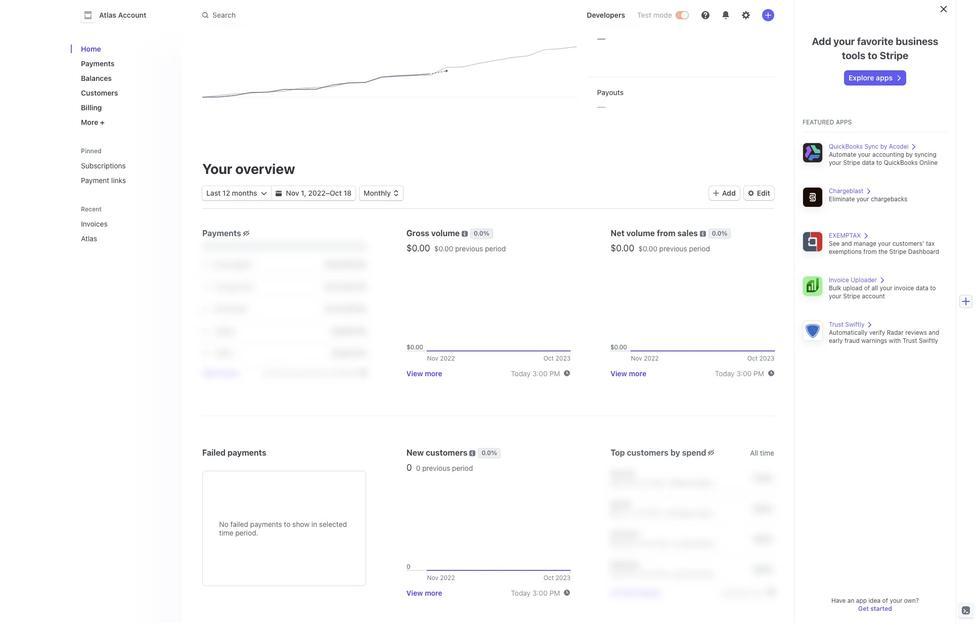 Task type: vqa. For each thing, say whether or not it's contained in the screenshot.


Task type: describe. For each thing, give the bounding box(es) containing it.
0 horizontal spatial swiftly
[[845, 321, 865, 328]]

favorite
[[857, 35, 894, 47]]

pm for new customers
[[550, 589, 560, 597]]

stripe inside the add your favorite business tools to stripe
[[880, 50, 909, 61]]

svg image
[[261, 190, 267, 196]]

syncing
[[915, 151, 937, 158]]

view for new customers
[[407, 589, 423, 597]]

business
[[896, 35, 939, 47]]

view more for net volume from sales
[[611, 369, 647, 378]]

spend
[[682, 448, 706, 457]]

pinned navigation links element
[[77, 143, 176, 189]]

search
[[212, 11, 236, 19]]

0 vertical spatial quickbooks
[[829, 143, 863, 150]]

last
[[206, 189, 221, 197]]

0.0% for new customers
[[482, 449, 497, 457]]

new
[[407, 448, 424, 457]]

explore apps link
[[845, 71, 906, 85]]

customers'
[[893, 240, 925, 247]]

acodei
[[889, 143, 909, 150]]

recent element
[[71, 216, 182, 247]]

$0.00 $0.00 previous period for net volume from sales
[[611, 243, 710, 253]]

view for net volume from sales
[[611, 369, 627, 378]]

invoices link
[[77, 216, 160, 232]]

tax
[[926, 240, 935, 247]]

nov 1, 2022 – oct 18
[[286, 189, 352, 197]]

overview
[[235, 160, 295, 177]]

balances
[[81, 74, 112, 82]]

view for gross volume
[[407, 369, 423, 378]]

pinned
[[81, 147, 101, 155]]

1,
[[301, 189, 306, 197]]

your down "bulk"
[[829, 292, 842, 300]]

upload
[[843, 284, 863, 292]]

more for gross volume
[[425, 369, 442, 378]]

invoice uploader
[[829, 276, 877, 284]]

0 horizontal spatial 0
[[407, 462, 412, 473]]

1 horizontal spatial payments
[[202, 229, 241, 238]]

edit button
[[744, 186, 774, 200]]

payment links
[[81, 176, 126, 185]]

atlas account
[[99, 11, 146, 19]]

invoice
[[829, 276, 849, 284]]

automate
[[829, 151, 857, 158]]

get started link
[[859, 605, 892, 613]]

exemptax image
[[803, 232, 823, 252]]

payment
[[81, 176, 109, 185]]

of inside have an app idea of your own? get started
[[883, 597, 888, 605]]

have an app idea of your own? get started
[[832, 597, 919, 613]]

more for net volume from sales
[[629, 369, 647, 378]]

time period.
[[219, 529, 258, 537]]

online
[[920, 159, 938, 166]]

see and manage your customers' tax exemptions from the stripe dashboard
[[829, 240, 940, 255]]

early
[[829, 337, 843, 344]]

chargeblast
[[829, 187, 864, 195]]

fraud
[[845, 337, 860, 344]]

your down chargeblast
[[857, 195, 869, 203]]

your inside the add your favorite business tools to stripe
[[834, 35, 855, 47]]

bulk
[[829, 284, 841, 292]]

last 12 months button
[[202, 186, 271, 200]]

balance
[[614, 20, 641, 28]]

by inside automate your accounting by syncing your stripe data to quickbooks online
[[906, 151, 913, 158]]

4 of 24 results link
[[611, 588, 660, 597]]

0 horizontal spatial gross volume
[[202, 20, 248, 28]]

3:00 for gross volume
[[533, 369, 548, 378]]

24
[[626, 588, 635, 597]]

0 horizontal spatial trust
[[829, 321, 844, 328]]

stripe inside bulk upload of all your invoice data to your stripe account
[[843, 292, 861, 300]]

net
[[611, 229, 625, 238]]

atlas for atlas account
[[99, 11, 116, 19]]

— inside payouts —
[[597, 101, 606, 112]]

all
[[750, 448, 758, 457]]

edit
[[757, 189, 770, 197]]

apps
[[836, 118, 852, 126]]

18
[[344, 189, 352, 197]]

4 of 24 results
[[611, 588, 660, 597]]

0 inside 0 0 previous period
[[416, 464, 420, 472]]

0.0% for gross volume
[[474, 230, 489, 237]]

invoices
[[81, 220, 108, 228]]

idea
[[869, 597, 881, 605]]

customers link
[[77, 84, 174, 101]]

stripe inside automate your accounting by syncing your stripe data to quickbooks online
[[843, 159, 861, 166]]

new customers
[[407, 448, 468, 457]]

0.0% for net volume from sales
[[712, 230, 728, 237]]

no failed payments to show in selected time period.
[[219, 520, 347, 537]]

3:00 for net volume from sales
[[737, 369, 752, 378]]

add button
[[709, 186, 740, 200]]

more
[[81, 118, 98, 126]]

Search text field
[[196, 6, 482, 25]]

by for spend
[[671, 448, 680, 457]]

0 vertical spatial gross
[[202, 20, 222, 28]]

info image
[[462, 231, 468, 237]]

data inside automate your accounting by syncing your stripe data to quickbooks online
[[862, 159, 875, 166]]

payouts
[[597, 88, 624, 97]]

to inside automate your accounting by syncing your stripe data to quickbooks online
[[877, 159, 882, 166]]

3:00 for new customers
[[533, 589, 548, 597]]

your overview
[[202, 160, 295, 177]]

chargebacks
[[871, 195, 908, 203]]

show
[[292, 520, 310, 529]]

subscriptions link
[[77, 157, 174, 174]]

see
[[829, 240, 840, 247]]

2 $5000.00 from the top
[[332, 349, 366, 357]]

manage
[[854, 240, 877, 247]]

atlas account button
[[81, 8, 157, 22]]

bulk upload of all your invoice data to your stripe account
[[829, 284, 936, 300]]

toolbar containing add
[[709, 186, 774, 200]]

view more for gross volume
[[407, 369, 442, 378]]

your inside have an app idea of your own? get started
[[890, 597, 903, 605]]

top
[[611, 448, 625, 457]]

links
[[111, 176, 126, 185]]

your down automate at the right
[[829, 159, 842, 166]]

by for acodei
[[881, 143, 887, 150]]

today for gross volume
[[511, 369, 531, 378]]

quickbooks sync by acodei image
[[803, 143, 823, 163]]

dashboard
[[908, 248, 940, 255]]

svg image
[[276, 190, 282, 196]]

results
[[637, 588, 660, 597]]

settings image
[[742, 11, 750, 19]]

app
[[856, 597, 867, 605]]

warnings
[[862, 337, 887, 344]]

today 3:00 pm for net volume from sales
[[715, 369, 764, 378]]

today 3:00 pm for gross volume
[[511, 369, 560, 378]]

2 horizontal spatial volume
[[627, 229, 655, 238]]

selected
[[319, 520, 347, 529]]

oct
[[330, 189, 342, 197]]

get
[[859, 605, 869, 613]]

swiftly inside automatically verify radar reviews and early fraud warnings with trust swiftly
[[919, 337, 938, 344]]

net volume from sales
[[611, 229, 698, 238]]

0 horizontal spatial from
[[657, 229, 676, 238]]

customers for new
[[426, 448, 468, 457]]

to inside no failed payments to show in selected time period.
[[284, 520, 291, 529]]

payments inside no failed payments to show in selected time period.
[[250, 520, 282, 529]]

failed
[[202, 448, 226, 457]]

and inside automatically verify radar reviews and early fraud warnings with trust swiftly
[[929, 329, 940, 336]]

$25,000.00
[[325, 260, 366, 268]]

view more link for new customers
[[407, 589, 442, 597]]

hidden image for payments
[[243, 230, 249, 236]]

last 12 months
[[206, 189, 257, 197]]

hidden image for top customers by spend
[[708, 450, 714, 456]]

from inside "see and manage your customers' tax exemptions from the stripe dashboard"
[[864, 248, 877, 255]]

period for new customers
[[452, 464, 473, 472]]

developers link
[[583, 7, 629, 23]]

today 3:00 pm for new customers
[[511, 589, 560, 597]]

Search search field
[[196, 6, 482, 25]]

customers for top
[[627, 448, 669, 457]]

recent
[[81, 205, 102, 213]]



Task type: locate. For each thing, give the bounding box(es) containing it.
gross left info image in the left of the page
[[407, 229, 429, 238]]

1 vertical spatial from
[[864, 248, 877, 255]]

payments down 12
[[202, 229, 241, 238]]

1 $5000.00 from the top
[[332, 327, 366, 335]]

balances link
[[77, 70, 174, 87]]

3:00
[[533, 369, 548, 378], [737, 369, 752, 378], [533, 589, 548, 597]]

0 horizontal spatial info image
[[470, 450, 476, 456]]

exemptions
[[829, 248, 862, 255]]

quickbooks inside automate your accounting by syncing your stripe data to quickbooks online
[[884, 159, 918, 166]]

stripe down automate at the right
[[843, 159, 861, 166]]

0 vertical spatial swiftly
[[845, 321, 865, 328]]

1 horizontal spatial from
[[864, 248, 877, 255]]

1 horizontal spatial info image
[[700, 231, 706, 237]]

exemptax
[[829, 232, 861, 239]]

time
[[760, 448, 774, 457]]

0 vertical spatial of
[[864, 284, 870, 292]]

1 vertical spatial trust
[[903, 337, 917, 344]]

1 horizontal spatial gross
[[407, 229, 429, 238]]

period for net volume from sales
[[689, 244, 710, 253]]

0
[[407, 462, 412, 473], [416, 464, 420, 472]]

your down quickbooks sync by acodei
[[858, 151, 871, 158]]

your right the "all"
[[880, 284, 893, 292]]

in
[[311, 520, 317, 529]]

hidden image
[[243, 230, 249, 236], [708, 450, 714, 456]]

hidden image down months
[[243, 230, 249, 236]]

–
[[326, 189, 330, 197]]

0 vertical spatial payments
[[228, 448, 266, 457]]

0 vertical spatial from
[[657, 229, 676, 238]]

0 horizontal spatial gross
[[202, 20, 222, 28]]

previous for new customers
[[422, 464, 450, 472]]

to
[[868, 50, 878, 61], [877, 159, 882, 166], [930, 284, 936, 292], [284, 520, 291, 529]]

usd balance —
[[597, 20, 641, 44]]

0 horizontal spatial quickbooks
[[829, 143, 863, 150]]

$15,000.00
[[325, 304, 366, 313]]

eliminate your chargebacks
[[829, 195, 908, 203]]

1 horizontal spatial 0
[[416, 464, 420, 472]]

0 vertical spatial by
[[881, 143, 887, 150]]

1 horizontal spatial period
[[485, 244, 506, 253]]

to inside the add your favorite business tools to stripe
[[868, 50, 878, 61]]

data right invoice
[[916, 284, 929, 292]]

1 vertical spatial —
[[597, 101, 606, 112]]

own?
[[904, 597, 919, 605]]

2 horizontal spatial of
[[883, 597, 888, 605]]

1 horizontal spatial customers
[[627, 448, 669, 457]]

2 horizontal spatial previous
[[659, 244, 687, 253]]

stripe down favorite
[[880, 50, 909, 61]]

of left the "all"
[[864, 284, 870, 292]]

account
[[862, 292, 885, 300]]

previous for net volume from sales
[[659, 244, 687, 253]]

gross down search
[[202, 20, 222, 28]]

gross volume
[[202, 20, 248, 28], [407, 229, 460, 238]]

$0.00 $0.00 previous period down info image in the left of the page
[[407, 243, 506, 253]]

1 vertical spatial info image
[[470, 450, 476, 456]]

1 vertical spatial and
[[929, 329, 940, 336]]

add your favorite business tools to stripe
[[812, 35, 939, 61]]

and inside "see and manage your customers' tax exemptions from the stripe dashboard"
[[842, 240, 852, 247]]

radar
[[887, 329, 904, 336]]

0 vertical spatial trust
[[829, 321, 844, 328]]

previous inside 0 0 previous period
[[422, 464, 450, 472]]

previous down info image in the left of the page
[[455, 244, 483, 253]]

0 vertical spatial hidden image
[[243, 230, 249, 236]]

to left show
[[284, 520, 291, 529]]

1 vertical spatial hidden image
[[708, 450, 714, 456]]

1 horizontal spatial previous
[[455, 244, 483, 253]]

no
[[219, 520, 229, 529]]

atlas inside recent element
[[81, 234, 97, 243]]

and up the exemptions
[[842, 240, 852, 247]]

0 vertical spatial info image
[[700, 231, 706, 237]]

add for add
[[722, 189, 736, 197]]

0 horizontal spatial volume
[[224, 20, 248, 28]]

customers
[[81, 89, 118, 97]]

payments link
[[77, 55, 174, 72]]

2 horizontal spatial period
[[689, 244, 710, 253]]

verify
[[870, 329, 885, 336]]

0 horizontal spatial customers
[[426, 448, 468, 457]]

quickbooks up automate at the right
[[829, 143, 863, 150]]

accounting
[[873, 151, 904, 158]]

atlas down "invoices"
[[81, 234, 97, 243]]

period
[[485, 244, 506, 253], [689, 244, 710, 253], [452, 464, 473, 472]]

2 — from the top
[[597, 101, 606, 112]]

by up accounting
[[881, 143, 887, 150]]

volume right net
[[627, 229, 655, 238]]

1 horizontal spatial hidden image
[[708, 450, 714, 456]]

trust inside automatically verify radar reviews and early fraud warnings with trust swiftly
[[903, 337, 917, 344]]

payments
[[228, 448, 266, 457], [250, 520, 282, 529]]

swiftly down 'reviews'
[[919, 337, 938, 344]]

0 vertical spatial data
[[862, 159, 875, 166]]

view more link for gross volume
[[407, 369, 442, 378]]

2 vertical spatial by
[[671, 448, 680, 457]]

recent navigation links element
[[71, 201, 182, 247]]

add inside button
[[722, 189, 736, 197]]

atlas for atlas
[[81, 234, 97, 243]]

info image for $0.00
[[700, 231, 706, 237]]

1 vertical spatial quickbooks
[[884, 159, 918, 166]]

1 horizontal spatial gross volume
[[407, 229, 460, 238]]

quickbooks sync by acodei
[[829, 143, 909, 150]]

data inside bulk upload of all your invoice data to your stripe account
[[916, 284, 929, 292]]

1 customers from the left
[[426, 448, 468, 457]]

payments grid
[[202, 253, 366, 365]]

$0.00 $0.00 previous period
[[407, 243, 506, 253], [611, 243, 710, 253]]

1 vertical spatial gross
[[407, 229, 429, 238]]

to inside bulk upload of all your invoice data to your stripe account
[[930, 284, 936, 292]]

1 vertical spatial add
[[722, 189, 736, 197]]

1 vertical spatial payments
[[250, 520, 282, 529]]

1 vertical spatial payments
[[202, 229, 241, 238]]

featured apps
[[803, 118, 852, 126]]

your left own?
[[890, 597, 903, 605]]

apps
[[876, 73, 893, 82]]

eliminate
[[829, 195, 855, 203]]

invoice uploader image
[[803, 276, 823, 296]]

atlas inside button
[[99, 11, 116, 19]]

trust swiftly image
[[803, 321, 823, 341]]

$0.00 $0.00 previous period down net volume from sales
[[611, 243, 710, 253]]

0.0%
[[474, 230, 489, 237], [712, 230, 728, 237], [482, 449, 497, 457]]

0 vertical spatial add
[[812, 35, 831, 47]]

stripe inside "see and manage your customers' tax exemptions from the stripe dashboard"
[[890, 248, 907, 255]]

quickbooks
[[829, 143, 863, 150], [884, 159, 918, 166]]

0 horizontal spatial period
[[452, 464, 473, 472]]

0 horizontal spatial add
[[722, 189, 736, 197]]

of inside bulk upload of all your invoice data to your stripe account
[[864, 284, 870, 292]]

0 horizontal spatial hidden image
[[243, 230, 249, 236]]

pm for gross volume
[[550, 369, 560, 378]]

1 horizontal spatial swiftly
[[919, 337, 938, 344]]

stripe down upload
[[843, 292, 861, 300]]

today
[[511, 369, 531, 378], [715, 369, 735, 378], [511, 589, 531, 597]]

more
[[221, 369, 238, 377], [425, 369, 442, 378], [629, 369, 647, 378], [425, 589, 442, 597]]

from left sales on the top right of page
[[657, 229, 676, 238]]

1 horizontal spatial add
[[812, 35, 831, 47]]

mode
[[653, 11, 672, 19]]

have
[[832, 597, 846, 605]]

0 horizontal spatial previous
[[422, 464, 450, 472]]

2 horizontal spatial by
[[906, 151, 913, 158]]

your up tools
[[834, 35, 855, 47]]

0 horizontal spatial by
[[671, 448, 680, 457]]

volume down search
[[224, 20, 248, 28]]

1 horizontal spatial of
[[864, 284, 870, 292]]

1 horizontal spatial by
[[881, 143, 887, 150]]

2 $0.00 $0.00 previous period from the left
[[611, 243, 710, 253]]

core navigation links element
[[77, 40, 174, 131]]

1 $0.00 $0.00 previous period from the left
[[407, 243, 506, 253]]

gross
[[202, 20, 222, 28], [407, 229, 429, 238]]

more +
[[81, 118, 105, 126]]

1 vertical spatial $5000.00
[[332, 349, 366, 357]]

today for net volume from sales
[[715, 369, 735, 378]]

automatically verify radar reviews and early fraud warnings with trust swiftly
[[829, 329, 940, 344]]

gross volume left info image in the left of the page
[[407, 229, 460, 238]]

top customers by spend grid
[[611, 463, 774, 584]]

view more link
[[202, 369, 238, 377], [407, 369, 442, 378], [611, 369, 647, 378], [407, 589, 442, 597]]

2 vertical spatial of
[[883, 597, 888, 605]]

hidden image right spend
[[708, 450, 714, 456]]

to right invoice
[[930, 284, 936, 292]]

explore apps
[[849, 73, 893, 82]]

from
[[657, 229, 676, 238], [864, 248, 877, 255]]

$22,000.00
[[325, 282, 366, 291]]

add for add your favorite business tools to stripe
[[812, 35, 831, 47]]

swiftly
[[845, 321, 865, 328], [919, 337, 938, 344]]

volume left info image in the left of the page
[[431, 229, 460, 238]]

1 vertical spatial of
[[617, 588, 624, 597]]

period for gross volume
[[485, 244, 506, 253]]

toolbar
[[709, 186, 774, 200]]

0 vertical spatial and
[[842, 240, 852, 247]]

— down payouts
[[597, 101, 606, 112]]

0 horizontal spatial payments
[[81, 59, 115, 68]]

12
[[223, 189, 230, 197]]

1 horizontal spatial quickbooks
[[884, 159, 918, 166]]

previous down sales on the top right of page
[[659, 244, 687, 253]]

0 0 previous period
[[407, 462, 473, 473]]

quickbooks down accounting
[[884, 159, 918, 166]]

test mode
[[637, 11, 672, 19]]

1 horizontal spatial atlas
[[99, 11, 116, 19]]

trust down 'reviews'
[[903, 337, 917, 344]]

atlas link
[[77, 230, 160, 247]]

info image right sales on the top right of page
[[700, 231, 706, 237]]

1 vertical spatial atlas
[[81, 234, 97, 243]]

previous down new customers
[[422, 464, 450, 472]]

trust up automatically on the right
[[829, 321, 844, 328]]

customers right top
[[627, 448, 669, 457]]

1 horizontal spatial $0.00 $0.00 previous period
[[611, 243, 710, 253]]

period inside 0 0 previous period
[[452, 464, 473, 472]]

and
[[842, 240, 852, 247], [929, 329, 940, 336]]

chargeblast image
[[803, 187, 823, 207]]

data
[[862, 159, 875, 166], [916, 284, 929, 292]]

today for new customers
[[511, 589, 531, 597]]

1 vertical spatial swiftly
[[919, 337, 938, 344]]

pinned element
[[77, 157, 174, 189]]

add inside the add your favorite business tools to stripe
[[812, 35, 831, 47]]

and right 'reviews'
[[929, 329, 940, 336]]

swiftly up automatically on the right
[[845, 321, 865, 328]]

payments right failed at the bottom
[[228, 448, 266, 457]]

1 horizontal spatial and
[[929, 329, 940, 336]]

atlas left account
[[99, 11, 116, 19]]

all
[[872, 284, 878, 292]]

to down accounting
[[877, 159, 882, 166]]

to down favorite
[[868, 50, 878, 61]]

billing link
[[77, 99, 174, 116]]

add
[[812, 35, 831, 47], [722, 189, 736, 197]]

trust swiftly
[[829, 321, 865, 328]]

payment links link
[[77, 172, 174, 189]]

failed payments
[[202, 448, 266, 457]]

1 — from the top
[[597, 32, 606, 44]]

gross volume down search
[[202, 20, 248, 28]]

0 vertical spatial —
[[597, 32, 606, 44]]

of right 4
[[617, 588, 624, 597]]

figure
[[202, 47, 577, 98], [202, 47, 577, 98]]

reviews
[[906, 329, 927, 336]]

info image
[[700, 231, 706, 237], [470, 450, 476, 456]]

0 vertical spatial atlas
[[99, 11, 116, 19]]

0 horizontal spatial $0.00 $0.00 previous period
[[407, 243, 506, 253]]

customers up 0 0 previous period
[[426, 448, 468, 457]]

view more link for net volume from sales
[[611, 369, 647, 378]]

by down acodei
[[906, 151, 913, 158]]

view more for new customers
[[407, 589, 442, 597]]

payments right failed
[[250, 520, 282, 529]]

sync
[[865, 143, 879, 150]]

2022
[[308, 189, 326, 197]]

from down manage
[[864, 248, 877, 255]]

previous for gross volume
[[455, 244, 483, 253]]

the
[[879, 248, 888, 255]]

automate your accounting by syncing your stripe data to quickbooks online
[[829, 151, 938, 166]]

featured
[[803, 118, 834, 126]]

started
[[871, 605, 892, 613]]

more for new customers
[[425, 589, 442, 597]]

of up started
[[883, 597, 888, 605]]

0 horizontal spatial atlas
[[81, 234, 97, 243]]

0 horizontal spatial and
[[842, 240, 852, 247]]

volume
[[224, 20, 248, 28], [431, 229, 460, 238], [627, 229, 655, 238]]

your
[[202, 160, 232, 177]]

automatically
[[829, 329, 868, 336]]

0 vertical spatial payments
[[81, 59, 115, 68]]

info image for 0
[[470, 450, 476, 456]]

your inside "see and manage your customers' tax exemptions from the stripe dashboard"
[[878, 240, 891, 247]]

1 horizontal spatial data
[[916, 284, 929, 292]]

help image
[[702, 11, 710, 19]]

1 vertical spatial data
[[916, 284, 929, 292]]

your up the
[[878, 240, 891, 247]]

with
[[889, 337, 901, 344]]

developers
[[587, 11, 625, 19]]

all time
[[750, 448, 774, 457]]

$0.00
[[407, 243, 430, 253], [611, 243, 635, 253], [434, 244, 453, 253], [639, 244, 658, 253]]

— down usd
[[597, 32, 606, 44]]

1 vertical spatial gross volume
[[407, 229, 460, 238]]

by left spend
[[671, 448, 680, 457]]

payments up balances
[[81, 59, 115, 68]]

home link
[[77, 40, 174, 57]]

data down quickbooks sync by acodei
[[862, 159, 875, 166]]

1 vertical spatial by
[[906, 151, 913, 158]]

1 horizontal spatial trust
[[903, 337, 917, 344]]

0 horizontal spatial of
[[617, 588, 624, 597]]

— inside usd balance —
[[597, 32, 606, 44]]

payments inside core navigation links element
[[81, 59, 115, 68]]

pm for net volume from sales
[[754, 369, 764, 378]]

0 vertical spatial $5000.00
[[332, 327, 366, 335]]

2 customers from the left
[[627, 448, 669, 457]]

$0.00 $0.00 previous period for gross volume
[[407, 243, 506, 253]]

stripe down customers'
[[890, 248, 907, 255]]

1 horizontal spatial volume
[[431, 229, 460, 238]]

home
[[81, 45, 101, 53]]

an
[[848, 597, 855, 605]]

0 vertical spatial gross volume
[[202, 20, 248, 28]]

info image right new customers
[[470, 450, 476, 456]]

subscriptions
[[81, 161, 126, 170]]

0 horizontal spatial data
[[862, 159, 875, 166]]



